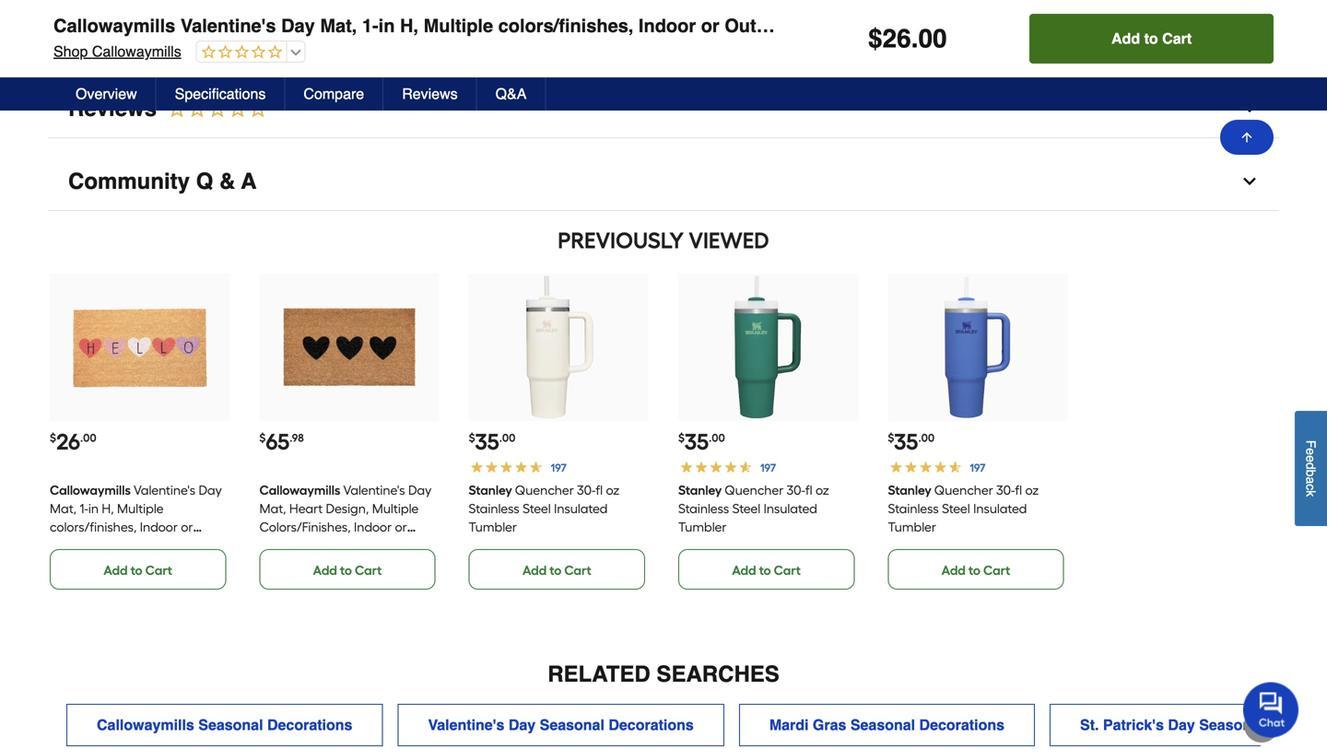 Task type: vqa. For each thing, say whether or not it's contained in the screenshot.
Vegetable & Herb Seeds link
no



Task type: locate. For each thing, give the bounding box(es) containing it.
2 stanley quencher 30-fl oz stainless steel insulated tumbler image from the left
[[697, 275, 841, 419]]

h, inside callowaymills valentine's day mat, 1-in h, multiple colors/finishes, indoor or outdoor use, heart design item # 4843375 | model # 107251729
[[395, 8, 413, 29]]

26 inside list item
[[56, 429, 80, 455]]

callowaymills
[[48, 8, 170, 29], [53, 15, 175, 36], [92, 43, 181, 60], [87, 59, 176, 76], [50, 483, 131, 498], [259, 483, 340, 498], [97, 717, 194, 734]]

quencher
[[515, 483, 574, 498], [725, 483, 784, 498], [935, 483, 994, 498]]

to inside "button"
[[1145, 30, 1159, 47]]

1- inside callowaymills valentine's day mat, 1-in h, multiple colors/finishes, indoor or outdoor use, heart design item # 4843375 | model # 107251729
[[357, 8, 373, 29]]

valentine's inside valentine's day mat, heart design, multiple colors/finishes, indoor or outdoor use
[[343, 483, 405, 498]]

2 seasonal from the left
[[540, 717, 605, 734]]

add inside 26 list item
[[104, 563, 128, 578]]

1- for callowaymills valentine's day mat, 1-in h, multiple colors/finishes, indoor or outdoor use, heart design item # 4843375 | model # 107251729
[[357, 8, 373, 29]]

cart inside 26 list item
[[145, 563, 172, 578]]

1 quencher from the left
[[515, 483, 574, 498]]

h, for callowaymills valentine's day mat, 1-in h, multiple colors/finishes, indoor or outdoor use, heart design item # 4843375 | model # 107251729
[[395, 8, 413, 29]]

2 horizontal spatial stanley quencher 30-fl oz stainless steel insulated tumbler image
[[906, 275, 1050, 419]]

use, inside callowaymills valentine's day mat, 1-in h, multiple colors/finishes, indoor or outdoor use, heart design item # 4843375 | model # 107251729
[[797, 8, 836, 29]]

2 add to cart link from the left
[[259, 549, 436, 590]]

1 decorations from the left
[[267, 717, 353, 734]]

tumbler for fourth add to cart link from the left
[[679, 519, 727, 535]]

f e e d b a c k
[[1304, 440, 1319, 497]]

$ 35 .00 for stanley quencher 30-fl oz stainless steel insulated tumbler image associated with 5th add to cart link
[[888, 429, 935, 455]]

1- for callowaymills valentine's day mat, 1-in h, multiple colors/finishes, indoor or outdoor use, heart design
[[362, 15, 379, 36]]

1 steel from the left
[[523, 501, 551, 517]]

heart
[[841, 8, 889, 29], [847, 15, 894, 36], [289, 501, 323, 517], [130, 538, 164, 554]]

1 horizontal spatial oz
[[816, 483, 830, 498]]

a
[[1304, 477, 1319, 484]]

0 horizontal spatial stainless
[[469, 501, 520, 517]]

to for callowaymills valentine's day mat, heart design, multiple colors/finishes, indoor or outdoor use image
[[340, 563, 352, 578]]

$ 26 . 00
[[869, 24, 948, 53]]

4 .00 from the left
[[919, 431, 935, 445]]

3 .00 from the left
[[709, 431, 725, 445]]

callowaymills seasonal decorations
[[97, 717, 353, 734]]

q&a button
[[477, 77, 546, 111]]

1 35 list item from the left
[[469, 274, 649, 590]]

3 35 from the left
[[895, 429, 919, 455]]

2 30- from the left
[[787, 483, 806, 498]]

2 horizontal spatial 35
[[895, 429, 919, 455]]

c
[[1304, 484, 1319, 491]]

valentine's inside callowaymills valentine's day mat, 1-in h, multiple colors/finishes, indoor or outdoor use, heart design item # 4843375 | model # 107251729
[[175, 8, 271, 29]]

0 horizontal spatial 26
[[56, 429, 80, 455]]

1 horizontal spatial 35
[[685, 429, 709, 455]]

chevron down image
[[1241, 172, 1260, 191]]

colors/finishes, for callowaymills valentine's day mat, 1-in h, multiple colors/finishes, indoor or outdoor use, heart design
[[499, 15, 634, 36]]

callowaymills inside callowaymills valentine's day mat, 1-in h, multiple colors/finishes, indoor or outdoor use, heart design item # 4843375 | model # 107251729
[[48, 8, 170, 29]]

cart inside 65 list item
[[355, 563, 382, 578]]

reviews
[[402, 85, 458, 102], [68, 96, 157, 121]]

1 horizontal spatial fl
[[806, 483, 813, 498]]

chat invite button image
[[1244, 682, 1300, 738]]

e up b
[[1304, 455, 1319, 463]]

3 insulated from the left
[[974, 501, 1027, 517]]

fl
[[596, 483, 603, 498], [806, 483, 813, 498], [1015, 483, 1023, 498]]

3 stainless from the left
[[888, 501, 939, 517]]

0 horizontal spatial quencher 30-fl oz stainless steel insulated tumbler
[[469, 483, 620, 535]]

3 steel from the left
[[942, 501, 971, 517]]

design
[[894, 8, 955, 29], [899, 15, 961, 36], [167, 538, 207, 554]]

2 horizontal spatial $ 35 .00
[[888, 429, 935, 455]]

2 stanley from the left
[[679, 483, 722, 498]]

or
[[696, 8, 714, 29], [701, 15, 720, 36], [181, 519, 193, 535], [395, 519, 407, 535]]

1 .00 from the left
[[80, 431, 96, 445]]

1 horizontal spatial reviews
[[402, 85, 458, 102]]

3 quencher 30-fl oz stainless steel insulated tumbler from the left
[[888, 483, 1039, 535]]

0 vertical spatial 26
[[883, 24, 912, 53]]

heart inside valentine's day mat, heart design, multiple colors/finishes, indoor or outdoor use
[[289, 501, 323, 517]]

cart
[[1163, 30, 1192, 47], [145, 563, 172, 578], [355, 563, 382, 578], [565, 563, 592, 578], [774, 563, 801, 578], [984, 563, 1011, 578]]

q
[[196, 169, 213, 194]]

shop callowaymills
[[53, 43, 181, 60], [48, 59, 176, 76]]

add to cart link
[[50, 549, 226, 590], [259, 549, 436, 590], [469, 549, 645, 590], [679, 549, 855, 590], [888, 549, 1065, 590]]

related
[[548, 662, 651, 687]]

1 # from the left
[[77, 35, 84, 50]]

30- for 5th add to cart link
[[997, 483, 1015, 498]]

community q & a
[[68, 169, 257, 194]]

quencher 30-fl oz stainless steel insulated tumbler for 5th add to cart link
[[888, 483, 1039, 535]]

2 horizontal spatial stainless
[[888, 501, 939, 517]]

use
[[312, 538, 334, 554]]

3 fl from the left
[[1015, 483, 1023, 498]]

colors/finishes,
[[493, 8, 628, 29], [499, 15, 634, 36], [50, 519, 137, 535]]

st.
[[1081, 717, 1100, 734]]

insulated
[[554, 501, 608, 517], [764, 501, 818, 517], [974, 501, 1027, 517]]

tumbler
[[469, 519, 517, 535], [679, 519, 727, 535], [888, 519, 937, 535]]

h, for callowaymills valentine's day mat, 1-in h, multiple colors/finishes, indoor or outdoor use, heart design
[[400, 15, 419, 36]]

zero stars image inside reviews button
[[157, 98, 269, 122]]

compare
[[68, 23, 164, 48], [304, 85, 364, 102]]

3 decorations from the left
[[920, 717, 1005, 734]]

decorations
[[267, 717, 353, 734], [609, 717, 694, 734], [920, 717, 1005, 734]]

colors/finishes, inside valentine's day mat, 1-in h, multiple colors/finishes, indoor or outdoor use, heart design
[[50, 519, 137, 535]]

2 quencher from the left
[[725, 483, 784, 498]]

1 quencher 30-fl oz stainless steel insulated tumbler from the left
[[469, 483, 620, 535]]

reviews left q&a
[[402, 85, 458, 102]]

1 vertical spatial compare button
[[285, 77, 384, 111]]

0 horizontal spatial tumbler
[[469, 519, 517, 535]]

1 vertical spatial compare
[[304, 85, 364, 102]]

4 add to cart link from the left
[[679, 549, 855, 590]]

1 vertical spatial 26
[[56, 429, 80, 455]]

reviews button
[[384, 77, 477, 111], [48, 80, 1280, 138]]

2 horizontal spatial tumbler
[[888, 519, 937, 535]]

1 30- from the left
[[578, 483, 596, 498]]

add to cart inside "button"
[[1112, 30, 1192, 47]]

0 horizontal spatial 35 list item
[[469, 274, 649, 590]]

1 horizontal spatial insulated
[[764, 501, 818, 517]]

2 $ 35 .00 from the left
[[679, 429, 725, 455]]

specifications button
[[156, 77, 285, 111]]

chevron down image
[[1241, 99, 1260, 118]]

1 horizontal spatial stanley quencher 30-fl oz stainless steel insulated tumbler image
[[697, 275, 841, 419]]

2 quencher 30-fl oz stainless steel insulated tumbler from the left
[[679, 483, 830, 535]]

or inside valentine's day mat, heart design, multiple colors/finishes, indoor or outdoor use
[[395, 519, 407, 535]]

indoor inside callowaymills valentine's day mat, 1-in h, multiple colors/finishes, indoor or outdoor use, heart design item # 4843375 | model # 107251729
[[633, 8, 691, 29]]

stanley
[[469, 483, 513, 498], [679, 483, 722, 498], [888, 483, 932, 498]]

cart for 3rd add to cart link from the left
[[565, 563, 592, 578]]

valentine's inside valentine's day mat, 1-in h, multiple colors/finishes, indoor or outdoor use, heart design
[[134, 483, 196, 498]]

mat,
[[315, 8, 352, 29], [320, 15, 357, 36], [50, 501, 77, 517], [259, 501, 286, 517]]

h,
[[395, 8, 413, 29], [400, 15, 419, 36], [102, 501, 114, 517]]

0 horizontal spatial stanley quencher 30-fl oz stainless steel insulated tumbler image
[[487, 275, 631, 419]]

1 horizontal spatial #
[[184, 35, 192, 50]]

$ 35 .00 for stanley quencher 30-fl oz stainless steel insulated tumbler image related to 3rd add to cart link from the left
[[469, 429, 516, 455]]

2 horizontal spatial decorations
[[920, 717, 1005, 734]]

reviews for reviews button below item number 4 8 4 3 3 7 5 and model number 1 0 7 2 5 1 7 2 9 element
[[68, 96, 157, 121]]

1 horizontal spatial quencher
[[725, 483, 784, 498]]

1 horizontal spatial stanley
[[679, 483, 722, 498]]

$ 35 .00
[[469, 429, 516, 455], [679, 429, 725, 455], [888, 429, 935, 455]]

add to cart button
[[1030, 14, 1274, 64]]

1 $ 35 .00 from the left
[[469, 429, 516, 455]]

0 horizontal spatial 35
[[475, 429, 500, 455]]

1 add to cart link from the left
[[50, 549, 226, 590]]

cart for 5th add to cart link
[[984, 563, 1011, 578]]

2 .00 from the left
[[500, 431, 516, 445]]

1 horizontal spatial stainless
[[679, 501, 730, 517]]

shop callowaymills down 4843375 on the top left
[[48, 59, 176, 76]]

to inside 26 list item
[[131, 563, 143, 578]]

2 horizontal spatial quencher 30-fl oz stainless steel insulated tumbler
[[888, 483, 1039, 535]]

d
[[1304, 463, 1319, 470]]

0 horizontal spatial fl
[[596, 483, 603, 498]]

1 horizontal spatial decorations
[[609, 717, 694, 734]]

2 horizontal spatial quencher
[[935, 483, 994, 498]]

reviews button left q&a
[[384, 77, 477, 111]]

0 horizontal spatial stanley
[[469, 483, 513, 498]]

1 horizontal spatial steel
[[733, 501, 761, 517]]

valentine's day mat, 1-in h, multiple colors/finishes, indoor or outdoor use, heart design
[[50, 483, 222, 554]]

4 seasonal from the left
[[1200, 717, 1265, 734]]

compare button
[[48, 7, 1280, 65], [285, 77, 384, 111]]

outdoor
[[719, 8, 792, 29], [725, 15, 798, 36], [50, 538, 99, 554], [259, 538, 309, 554]]

in for callowaymills valentine's day mat, 1-in h, multiple colors/finishes, indoor or outdoor use, heart design
[[379, 15, 395, 36]]

add
[[1112, 30, 1141, 47], [104, 563, 128, 578], [313, 563, 337, 578], [523, 563, 547, 578], [732, 563, 757, 578], [942, 563, 966, 578]]

item
[[48, 35, 73, 50]]

.00 for stanley quencher 30-fl oz stainless steel insulated tumbler image related to 3rd add to cart link from the left
[[500, 431, 516, 445]]

1 horizontal spatial $ 35 .00
[[679, 429, 725, 455]]

e
[[1304, 448, 1319, 455], [1304, 455, 1319, 463]]

zero stars image
[[197, 44, 283, 61], [192, 59, 277, 76], [157, 98, 269, 122]]

0 horizontal spatial #
[[77, 35, 84, 50]]

indoor inside valentine's day mat, 1-in h, multiple colors/finishes, indoor or outdoor use, heart design
[[140, 519, 178, 535]]

add to cart
[[1112, 30, 1192, 47], [104, 563, 172, 578], [313, 563, 382, 578], [523, 563, 592, 578], [732, 563, 801, 578], [942, 563, 1011, 578]]

day inside callowaymills valentine's day mat, 1-in h, multiple colors/finishes, indoor or outdoor use, heart design item # 4843375 | model # 107251729
[[276, 8, 310, 29]]

2 stainless from the left
[[679, 501, 730, 517]]

3 oz from the left
[[1026, 483, 1039, 498]]

cart for fourth add to cart link from the left
[[774, 563, 801, 578]]

26
[[883, 24, 912, 53], [56, 429, 80, 455]]

3 tumbler from the left
[[888, 519, 937, 535]]

1 horizontal spatial compare
[[304, 85, 364, 102]]

3 30- from the left
[[997, 483, 1015, 498]]

0 horizontal spatial reviews
[[68, 96, 157, 121]]

indoor inside valentine's day mat, heart design, multiple colors/finishes, indoor or outdoor use
[[354, 519, 392, 535]]

mardi gras seasonal decorations link
[[739, 704, 1036, 747]]

35 list item
[[469, 274, 649, 590], [679, 274, 859, 590], [888, 274, 1068, 590]]

3 $ 35 .00 from the left
[[888, 429, 935, 455]]

1 stainless from the left
[[469, 501, 520, 517]]

to for stanley quencher 30-fl oz stainless steel insulated tumbler image associated with 5th add to cart link
[[969, 563, 981, 578]]

multiple
[[418, 8, 488, 29], [424, 15, 493, 36], [117, 501, 164, 517], [372, 501, 419, 517]]

outdoor inside valentine's day mat, 1-in h, multiple colors/finishes, indoor or outdoor use, heart design
[[50, 538, 99, 554]]

to inside 65 list item
[[340, 563, 352, 578]]

arrow up image
[[1240, 130, 1255, 145]]

decorations for valentine's day seasonal decorations
[[609, 717, 694, 734]]

shop
[[53, 43, 88, 60], [48, 59, 82, 76]]

2 horizontal spatial fl
[[1015, 483, 1023, 498]]

2 horizontal spatial oz
[[1026, 483, 1039, 498]]

stanley quencher 30-fl oz stainless steel insulated tumbler image
[[487, 275, 631, 419], [697, 275, 841, 419], [906, 275, 1050, 419]]

shop down item
[[48, 59, 82, 76]]

0 vertical spatial compare
[[68, 23, 164, 48]]

f
[[1304, 440, 1319, 448]]

1 horizontal spatial 35 list item
[[679, 274, 859, 590]]

colors/finishes, inside callowaymills valentine's day mat, 1-in h, multiple colors/finishes, indoor or outdoor use, heart design item # 4843375 | model # 107251729
[[493, 8, 628, 29]]

1 seasonal from the left
[[198, 717, 263, 734]]

stanley quencher 30-fl oz stainless steel insulated tumbler image for fourth add to cart link from the left
[[697, 275, 841, 419]]

1-
[[357, 8, 373, 29], [362, 15, 379, 36], [80, 501, 88, 517]]

35
[[475, 429, 500, 455], [685, 429, 709, 455], [895, 429, 919, 455]]

1 horizontal spatial quencher 30-fl oz stainless steel insulated tumbler
[[679, 483, 830, 535]]

0 horizontal spatial steel
[[523, 501, 551, 517]]

in inside valentine's day mat, 1-in h, multiple colors/finishes, indoor or outdoor use, heart design
[[88, 501, 99, 517]]

1 horizontal spatial 30-
[[787, 483, 806, 498]]

0 horizontal spatial quencher
[[515, 483, 574, 498]]

design inside callowaymills valentine's day mat, 1-in h, multiple colors/finishes, indoor or outdoor use, heart design item # 4843375 | model # 107251729
[[894, 8, 955, 29]]

1 stanley quencher 30-fl oz stainless steel insulated tumbler image from the left
[[487, 275, 631, 419]]

26 for .
[[883, 24, 912, 53]]

35 for 5th add to cart link
[[895, 429, 919, 455]]

stainless
[[469, 501, 520, 517], [679, 501, 730, 517], [888, 501, 939, 517]]

compare for the bottommost 'compare' button
[[304, 85, 364, 102]]

0 horizontal spatial compare
[[68, 23, 164, 48]]

callowaymills inside 26 list item
[[50, 483, 131, 498]]

0 horizontal spatial $ 35 .00
[[469, 429, 516, 455]]

indoor
[[633, 8, 691, 29], [639, 15, 696, 36], [140, 519, 178, 535], [354, 519, 392, 535]]

callowaymills seasonal decorations link
[[66, 704, 383, 747]]

0 horizontal spatial insulated
[[554, 501, 608, 517]]

shop callowaymills up overview
[[53, 43, 181, 60]]

1 horizontal spatial 26
[[883, 24, 912, 53]]

0 horizontal spatial oz
[[606, 483, 620, 498]]

1 tumbler from the left
[[469, 519, 517, 535]]

valentine's for valentine's day mat, heart design, multiple colors/finishes, indoor or outdoor use
[[343, 483, 405, 498]]

2 35 from the left
[[685, 429, 709, 455]]

cart inside "button"
[[1163, 30, 1192, 47]]

a
[[241, 169, 257, 194]]

e up d
[[1304, 448, 1319, 455]]

related searches
[[548, 662, 780, 687]]

use, inside valentine's day mat, 1-in h, multiple colors/finishes, indoor or outdoor use, heart design
[[102, 538, 127, 554]]

2 steel from the left
[[733, 501, 761, 517]]

26 for .00
[[56, 429, 80, 455]]

$ inside $ 65 .98
[[259, 431, 266, 445]]

2 horizontal spatial stanley
[[888, 483, 932, 498]]

35 for 3rd add to cart link from the left
[[475, 429, 500, 455]]

3 35 list item from the left
[[888, 274, 1068, 590]]

design,
[[326, 501, 369, 517]]

$
[[869, 24, 883, 53], [50, 431, 56, 445], [259, 431, 266, 445], [469, 431, 475, 445], [679, 431, 685, 445], [888, 431, 895, 445]]

previously viewed heading
[[48, 222, 1280, 259]]

00
[[919, 24, 948, 53]]

1 horizontal spatial tumbler
[[679, 519, 727, 535]]

valentine's day seasonal decorations
[[428, 717, 694, 734]]

in
[[373, 8, 390, 29], [379, 15, 395, 36], [88, 501, 99, 517]]

2 horizontal spatial insulated
[[974, 501, 1027, 517]]

26 list item
[[50, 274, 230, 590]]

2 horizontal spatial 30-
[[997, 483, 1015, 498]]

add inside "button"
[[1112, 30, 1141, 47]]

1 35 from the left
[[475, 429, 500, 455]]

oz
[[606, 483, 620, 498], [816, 483, 830, 498], [1026, 483, 1039, 498]]

or inside valentine's day mat, 1-in h, multiple colors/finishes, indoor or outdoor use, heart design
[[181, 519, 193, 535]]

compare up overview
[[68, 23, 164, 48]]

compare for top 'compare' button
[[68, 23, 164, 48]]

community q & a button
[[48, 153, 1280, 211]]

valentine's
[[175, 8, 271, 29], [181, 15, 276, 36], [134, 483, 196, 498], [343, 483, 405, 498], [428, 717, 505, 734]]

in inside callowaymills valentine's day mat, 1-in h, multiple colors/finishes, indoor or outdoor use, heart design item # 4843375 | model # 107251729
[[373, 8, 390, 29]]

2 horizontal spatial steel
[[942, 501, 971, 517]]

day
[[276, 8, 310, 29], [281, 15, 315, 36], [199, 483, 222, 498], [408, 483, 432, 498], [509, 717, 536, 734], [1169, 717, 1196, 734]]

107251729
[[192, 35, 256, 50]]

steel for 3rd add to cart link from the left
[[523, 501, 551, 517]]

0 horizontal spatial 30-
[[578, 483, 596, 498]]

to
[[1145, 30, 1159, 47], [131, 563, 143, 578], [340, 563, 352, 578], [550, 563, 562, 578], [759, 563, 771, 578], [969, 563, 981, 578]]

$ 35 .00 for stanley quencher 30-fl oz stainless steel insulated tumbler image corresponding to fourth add to cart link from the left
[[679, 429, 725, 455]]

use,
[[797, 8, 836, 29], [803, 15, 842, 36], [102, 538, 127, 554]]

# right item
[[77, 35, 84, 50]]

30-
[[578, 483, 596, 498], [787, 483, 806, 498], [997, 483, 1015, 498]]

3 stanley quencher 30-fl oz stainless steel insulated tumbler image from the left
[[906, 275, 1050, 419]]

searches
[[657, 662, 780, 687]]

2 tumbler from the left
[[679, 519, 727, 535]]

2 decorations from the left
[[609, 717, 694, 734]]

heart inside valentine's day mat, 1-in h, multiple colors/finishes, indoor or outdoor use, heart design
[[130, 538, 164, 554]]

1 stanley from the left
[[469, 483, 513, 498]]

compare down heart outline image
[[304, 85, 364, 102]]

design for callowaymills valentine's day mat, 1-in h, multiple colors/finishes, indoor or outdoor use, heart design item # 4843375 | model # 107251729
[[894, 8, 955, 29]]

b
[[1304, 470, 1319, 477]]

reviews down 4843375 on the top left
[[68, 96, 157, 121]]

#
[[77, 35, 84, 50], [184, 35, 192, 50]]

# right model
[[184, 35, 192, 50]]

valentine's for valentine's day mat, 1-in h, multiple colors/finishes, indoor or outdoor use, heart design
[[134, 483, 196, 498]]

2 insulated from the left
[[764, 501, 818, 517]]

overview button
[[57, 77, 156, 111]]

f e e d b a c k button
[[1296, 411, 1328, 526]]

2 horizontal spatial 35 list item
[[888, 274, 1068, 590]]

1 insulated from the left
[[554, 501, 608, 517]]

insulated for 5th add to cart link
[[974, 501, 1027, 517]]

0 horizontal spatial decorations
[[267, 717, 353, 734]]

steel
[[523, 501, 551, 517], [733, 501, 761, 517], [942, 501, 971, 517]]



Task type: describe. For each thing, give the bounding box(es) containing it.
overview
[[76, 85, 137, 102]]

$ 65 .98
[[259, 429, 304, 455]]

mardi gras seasonal decorations
[[770, 717, 1005, 734]]

callowaymills valentine's day mat, heart design, multiple colors/finishes, indoor or outdoor use image
[[277, 275, 422, 419]]

arrow right image
[[1253, 716, 1272, 735]]

to for stanley quencher 30-fl oz stainless steel insulated tumbler image corresponding to fourth add to cart link from the left
[[759, 563, 771, 578]]

model
[[146, 35, 181, 50]]

mardi
[[770, 717, 809, 734]]

decoratio
[[1269, 717, 1328, 734]]

quencher 30-fl oz stainless steel insulated tumbler for fourth add to cart link from the left
[[679, 483, 830, 535]]

q&a
[[496, 85, 527, 102]]

3 stanley from the left
[[888, 483, 932, 498]]

1 e from the top
[[1304, 448, 1319, 455]]

design for callowaymills valentine's day mat, 1-in h, multiple colors/finishes, indoor or outdoor use, heart design
[[899, 15, 961, 36]]

use, for callowaymills valentine's day mat, 1-in h, multiple colors/finishes, indoor or outdoor use, heart design
[[803, 15, 842, 36]]

valentine's for valentine's day seasonal decorations
[[428, 717, 505, 734]]

.00 for stanley quencher 30-fl oz stainless steel insulated tumbler image corresponding to fourth add to cart link from the left
[[709, 431, 725, 445]]

community
[[68, 169, 190, 194]]

.
[[912, 24, 919, 53]]

.00 inside $ 26 .00
[[80, 431, 96, 445]]

mat, inside callowaymills valentine's day mat, 1-in h, multiple colors/finishes, indoor or outdoor use, heart design item # 4843375 | model # 107251729
[[315, 8, 352, 29]]

design inside valentine's day mat, 1-in h, multiple colors/finishes, indoor or outdoor use, heart design
[[167, 538, 207, 554]]

.00 for stanley quencher 30-fl oz stainless steel insulated tumbler image associated with 5th add to cart link
[[919, 431, 935, 445]]

specifications
[[175, 85, 266, 102]]

or inside callowaymills valentine's day mat, 1-in h, multiple colors/finishes, indoor or outdoor use, heart design item # 4843375 | model # 107251729
[[696, 8, 714, 29]]

cart for add to cart link in the 26 list item
[[145, 563, 172, 578]]

day inside valentine's day mat, 1-in h, multiple colors/finishes, indoor or outdoor use, heart design
[[199, 483, 222, 498]]

use, for callowaymills valentine's day mat, 1-in h, multiple colors/finishes, indoor or outdoor use, heart design item # 4843375 | model # 107251729
[[797, 8, 836, 29]]

decorations for mardi gras seasonal decorations
[[920, 717, 1005, 734]]

item number 4 8 4 3 3 7 5 and model number 1 0 7 2 5 1 7 2 9 element
[[48, 33, 1280, 52]]

add to cart link inside 26 list item
[[50, 549, 226, 590]]

3 add to cart link from the left
[[469, 549, 645, 590]]

insulated for 3rd add to cart link from the left
[[554, 501, 608, 517]]

heart inside callowaymills valentine's day mat, 1-in h, multiple colors/finishes, indoor or outdoor use, heart design item # 4843375 | model # 107251729
[[841, 8, 889, 29]]

valentine's day seasonal decorations link
[[398, 704, 725, 747]]

callowaymills inside 65 list item
[[259, 483, 340, 498]]

to for stanley quencher 30-fl oz stainless steel insulated tumbler image related to 3rd add to cart link from the left
[[550, 563, 562, 578]]

h, inside valentine's day mat, 1-in h, multiple colors/finishes, indoor or outdoor use, heart design
[[102, 501, 114, 517]]

callowaymills valentine's day mat, 1-in h, multiple colors/finishes, indoor or outdoor use, heart design image
[[68, 275, 212, 419]]

stanley quencher 30-fl oz stainless steel insulated tumbler image for 3rd add to cart link from the left
[[487, 275, 631, 419]]

k
[[1304, 491, 1319, 497]]

gras
[[813, 717, 847, 734]]

steel for 5th add to cart link
[[942, 501, 971, 517]]

patrick's
[[1104, 717, 1165, 734]]

3 quencher from the left
[[935, 483, 994, 498]]

add to cart inside 26 list item
[[104, 563, 172, 578]]

5 add to cart link from the left
[[888, 549, 1065, 590]]

in for callowaymills valentine's day mat, 1-in h, multiple colors/finishes, indoor or outdoor use, heart design item # 4843375 | model # 107251729
[[373, 8, 390, 29]]

$ 26 .00
[[50, 429, 96, 455]]

heart outline image
[[320, 56, 342, 78]]

colors/finishes, for callowaymills valentine's day mat, 1-in h, multiple colors/finishes, indoor or outdoor use, heart design item # 4843375 | model # 107251729
[[493, 8, 628, 29]]

viewed
[[689, 227, 770, 254]]

previously viewed
[[558, 227, 770, 254]]

&
[[219, 169, 235, 194]]

st. patrick's day seasonal decoratio
[[1081, 717, 1328, 734]]

2 oz from the left
[[816, 483, 830, 498]]

30- for 3rd add to cart link from the left
[[578, 483, 596, 498]]

2 35 list item from the left
[[679, 274, 859, 590]]

colors/finishes,
[[259, 519, 351, 535]]

3 seasonal from the left
[[851, 717, 916, 734]]

st. patrick's day seasonal decoratio link
[[1050, 704, 1328, 747]]

stanley quencher 30-fl oz stainless steel insulated tumbler image for 5th add to cart link
[[906, 275, 1050, 419]]

shop up overview
[[53, 43, 88, 60]]

callowaymills valentine's day mat, 1-in h, multiple colors/finishes, indoor or outdoor use, heart design item # 4843375 | model # 107251729
[[48, 8, 955, 50]]

add inside 65 list item
[[313, 563, 337, 578]]

1 oz from the left
[[606, 483, 620, 498]]

outdoor inside valentine's day mat, heart design, multiple colors/finishes, indoor or outdoor use
[[259, 538, 309, 554]]

65
[[266, 429, 290, 455]]

0 vertical spatial compare button
[[48, 7, 1280, 65]]

1 fl from the left
[[596, 483, 603, 498]]

day inside valentine's day mat, heart design, multiple colors/finishes, indoor or outdoor use
[[408, 483, 432, 498]]

previously
[[558, 227, 684, 254]]

reviews button down item number 4 8 4 3 3 7 5 and model number 1 0 7 2 5 1 7 2 9 element
[[48, 80, 1280, 138]]

2 e from the top
[[1304, 455, 1319, 463]]

4843375
[[84, 35, 134, 50]]

add to cart inside 65 list item
[[313, 563, 382, 578]]

30- for fourth add to cart link from the left
[[787, 483, 806, 498]]

35 for fourth add to cart link from the left
[[685, 429, 709, 455]]

quencher 30-fl oz stainless steel insulated tumbler for 3rd add to cart link from the left
[[469, 483, 620, 535]]

add to cart link inside 65 list item
[[259, 549, 436, 590]]

tumbler for 5th add to cart link
[[888, 519, 937, 535]]

tumbler for 3rd add to cart link from the left
[[469, 519, 517, 535]]

|
[[138, 35, 141, 50]]

insulated for fourth add to cart link from the left
[[764, 501, 818, 517]]

mat, inside valentine's day mat, 1-in h, multiple colors/finishes, indoor or outdoor use, heart design
[[50, 501, 77, 517]]

outdoor inside callowaymills valentine's day mat, 1-in h, multiple colors/finishes, indoor or outdoor use, heart design item # 4843375 | model # 107251729
[[719, 8, 792, 29]]

steel for fourth add to cart link from the left
[[733, 501, 761, 517]]

.98
[[290, 431, 304, 445]]

multiple inside callowaymills valentine's day mat, 1-in h, multiple colors/finishes, indoor or outdoor use, heart design item # 4843375 | model # 107251729
[[418, 8, 488, 29]]

2 fl from the left
[[806, 483, 813, 498]]

multiple inside valentine's day mat, 1-in h, multiple colors/finishes, indoor or outdoor use, heart design
[[117, 501, 164, 517]]

valentine's day mat, heart design, multiple colors/finishes, indoor or outdoor use
[[259, 483, 432, 554]]

reviews for reviews button left of q&a
[[402, 85, 458, 102]]

2 # from the left
[[184, 35, 192, 50]]

1- inside valentine's day mat, 1-in h, multiple colors/finishes, indoor or outdoor use, heart design
[[80, 501, 88, 517]]

mat, inside valentine's day mat, heart design, multiple colors/finishes, indoor or outdoor use
[[259, 501, 286, 517]]

multiple inside valentine's day mat, heart design, multiple colors/finishes, indoor or outdoor use
[[372, 501, 419, 517]]

$ inside $ 26 .00
[[50, 431, 56, 445]]

to for callowaymills valentine's day mat, 1-in h, multiple colors/finishes, indoor or outdoor use, heart design image
[[131, 563, 143, 578]]

cart for add to cart link in 65 list item
[[355, 563, 382, 578]]

65 list item
[[259, 274, 440, 590]]

callowaymills valentine's day mat, 1-in h, multiple colors/finishes, indoor or outdoor use, heart design
[[53, 15, 961, 36]]



